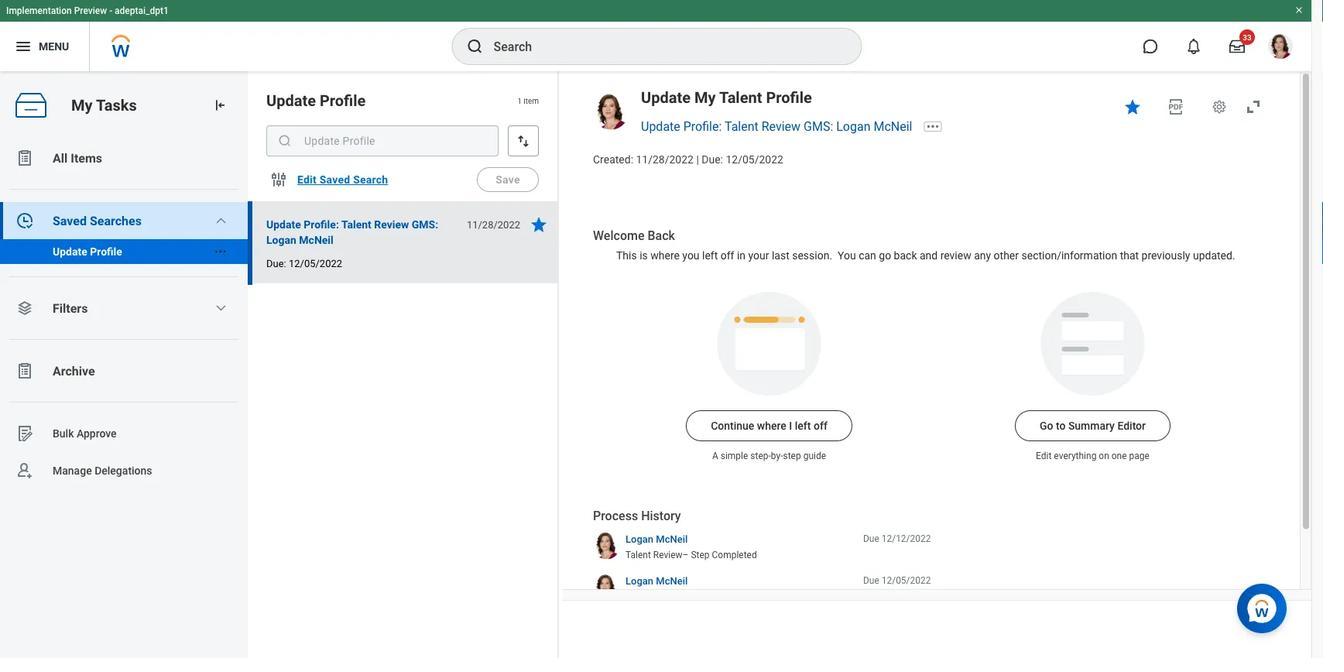 Task type: vqa. For each thing, say whether or not it's contained in the screenshot.
the bottom "Status" Element
no



Task type: locate. For each thing, give the bounding box(es) containing it.
update up search image
[[266, 91, 316, 110]]

perspective image
[[15, 299, 34, 317]]

employee's photo (logan mcneil) image
[[593, 94, 629, 130]]

1 vertical spatial edit
[[1036, 451, 1052, 462]]

profile inside button
[[90, 245, 122, 258]]

2 horizontal spatial 12/05/2022
[[882, 575, 931, 586]]

1 vertical spatial due:
[[266, 257, 286, 269]]

1 vertical spatial update profile
[[53, 245, 122, 258]]

mcneil
[[874, 119, 912, 134], [299, 233, 334, 246], [656, 533, 688, 545], [656, 575, 688, 587]]

review
[[762, 119, 801, 134], [374, 218, 409, 231], [653, 550, 683, 561]]

0 vertical spatial review
[[762, 119, 801, 134]]

bulk approve
[[53, 427, 117, 440]]

mcneil inside button
[[299, 233, 334, 246]]

2 due from the top
[[863, 575, 879, 586]]

edit saved search
[[297, 173, 388, 186]]

0 horizontal spatial saved
[[53, 213, 87, 228]]

edit right configure image on the top
[[297, 173, 317, 186]]

1 horizontal spatial where
[[757, 419, 787, 432]]

gear image
[[1212, 99, 1227, 115]]

search image
[[277, 133, 293, 149]]

1 horizontal spatial update profile
[[266, 91, 366, 110]]

1 vertical spatial due
[[863, 575, 879, 586]]

step
[[783, 451, 801, 462]]

due down due 12/12/2022
[[863, 575, 879, 586]]

can go
[[859, 249, 891, 262]]

logan mcneil button down –
[[626, 575, 688, 588]]

logan mcneil button for due 12/05/2022
[[626, 575, 688, 588]]

clock check image
[[15, 211, 34, 230]]

back
[[894, 249, 917, 262]]

1 chevron down image from the top
[[215, 214, 227, 227]]

review inside process history region
[[653, 550, 683, 561]]

0 vertical spatial logan mcneil button
[[626, 532, 688, 546]]

edit
[[297, 173, 317, 186], [1036, 451, 1052, 462]]

gms: inside button
[[412, 218, 438, 231]]

talent down update my talent profile
[[725, 119, 759, 134]]

0 horizontal spatial review
[[374, 218, 409, 231]]

everything
[[1054, 451, 1097, 462]]

profile
[[766, 88, 812, 106], [320, 91, 366, 110], [90, 245, 122, 258]]

talent inside process history region
[[626, 550, 651, 561]]

off
[[721, 249, 734, 262], [814, 419, 828, 432]]

update down saved searches on the left top
[[53, 245, 87, 258]]

1 vertical spatial 12/05/2022
[[289, 257, 342, 269]]

0 horizontal spatial 12/05/2022
[[289, 257, 342, 269]]

one
[[1112, 451, 1127, 462]]

logan mcneil
[[626, 533, 688, 545], [626, 575, 688, 587]]

where left i
[[757, 419, 787, 432]]

this
[[616, 249, 637, 262]]

your
[[748, 249, 769, 262]]

page
[[1129, 451, 1150, 462]]

0 horizontal spatial edit
[[297, 173, 317, 186]]

due: right related actions image
[[266, 257, 286, 269]]

1 vertical spatial 11/28/2022
[[467, 219, 520, 230]]

edit for edit everything on one page
[[1036, 451, 1052, 462]]

2 logan mcneil from the top
[[626, 575, 688, 587]]

0 vertical spatial due:
[[702, 153, 723, 166]]

0 horizontal spatial update profile
[[53, 245, 122, 258]]

logan mcneil down 'history'
[[626, 533, 688, 545]]

11/28/2022
[[636, 153, 694, 166], [467, 219, 520, 230]]

None text field
[[266, 125, 499, 156]]

menu
[[39, 40, 69, 53]]

2 vertical spatial 12/05/2022
[[882, 575, 931, 586]]

1 horizontal spatial edit
[[1036, 451, 1052, 462]]

last
[[772, 249, 790, 262]]

1 vertical spatial review
[[374, 218, 409, 231]]

simple
[[721, 451, 748, 462]]

all items
[[53, 151, 102, 165]]

update profile down saved searches on the left top
[[53, 245, 122, 258]]

completed
[[712, 550, 757, 561]]

chevron down image down related actions image
[[215, 302, 227, 314]]

0 vertical spatial update profile
[[266, 91, 366, 110]]

0 horizontal spatial gms:
[[412, 218, 438, 231]]

logan mcneil button down 'history'
[[626, 532, 688, 546]]

edit down go
[[1036, 451, 1052, 462]]

history
[[641, 509, 681, 524]]

left right you in the top right of the page
[[702, 249, 718, 262]]

where down back
[[651, 249, 680, 262]]

update profile: talent review gms: logan mcneil button
[[266, 215, 458, 249]]

update up created: 11/28/2022 | due: 12/05/2022
[[641, 119, 680, 134]]

related actions image
[[214, 245, 228, 259]]

12/05/2022
[[726, 153, 783, 166], [289, 257, 342, 269], [882, 575, 931, 586]]

logan mcneil down –
[[626, 575, 688, 587]]

on
[[1099, 451, 1109, 462]]

saved searches
[[53, 213, 142, 228]]

1 horizontal spatial saved
[[320, 173, 350, 186]]

process history region
[[593, 508, 931, 609]]

searches
[[90, 213, 142, 228]]

my
[[694, 88, 716, 106], [71, 96, 93, 114]]

0 vertical spatial gms:
[[804, 119, 833, 134]]

update profile
[[266, 91, 366, 110], [53, 245, 122, 258]]

1 horizontal spatial due:
[[702, 153, 723, 166]]

1 logan mcneil button from the top
[[626, 532, 688, 546]]

1 horizontal spatial left
[[795, 419, 811, 432]]

12/05/2022 down update profile: talent review gms: logan mcneil link
[[726, 153, 783, 166]]

archive
[[53, 364, 95, 378]]

logan
[[836, 119, 871, 134], [266, 233, 296, 246], [626, 533, 654, 545], [626, 575, 654, 587]]

profile: up | on the top of the page
[[683, 119, 722, 134]]

updated.
[[1193, 249, 1235, 262]]

manage
[[53, 464, 92, 477]]

manage delegations link
[[0, 452, 248, 489]]

update up "due: 12/05/2022"
[[266, 218, 301, 231]]

2 vertical spatial review
[[653, 550, 683, 561]]

0 vertical spatial 11/28/2022
[[636, 153, 694, 166]]

12/05/2022 inside process history region
[[882, 575, 931, 586]]

saved right clock check image
[[53, 213, 87, 228]]

0 horizontal spatial my
[[71, 96, 93, 114]]

0 horizontal spatial profile
[[90, 245, 122, 258]]

1 vertical spatial logan mcneil button
[[626, 575, 688, 588]]

list
[[0, 139, 248, 489]]

0 horizontal spatial update profile: talent review gms: logan mcneil
[[266, 218, 438, 246]]

left inside button
[[795, 419, 811, 432]]

session.
[[792, 249, 832, 262]]

due 12/05/2022
[[863, 575, 931, 586]]

gms:
[[804, 119, 833, 134], [412, 218, 438, 231]]

edit inside button
[[297, 173, 317, 186]]

|
[[696, 153, 699, 166]]

11/28/2022 left | on the top of the page
[[636, 153, 694, 166]]

0 vertical spatial chevron down image
[[215, 214, 227, 227]]

1 vertical spatial profile:
[[304, 218, 339, 231]]

talent down process history
[[626, 550, 651, 561]]

saved inside button
[[320, 173, 350, 186]]

12/05/2022 inside the item list element
[[289, 257, 342, 269]]

1 vertical spatial logan mcneil
[[626, 575, 688, 587]]

sort image
[[516, 133, 531, 149]]

my tasks element
[[0, 71, 248, 658]]

12/05/2022 for due: 12/05/2022
[[289, 257, 342, 269]]

due: right | on the top of the page
[[702, 153, 723, 166]]

1 vertical spatial off
[[814, 419, 828, 432]]

0 horizontal spatial off
[[721, 249, 734, 262]]

1 horizontal spatial review
[[653, 550, 683, 561]]

rename image
[[15, 424, 34, 443]]

0 vertical spatial edit
[[297, 173, 317, 186]]

go to summary editor button
[[1015, 411, 1171, 442]]

profile inside the item list element
[[320, 91, 366, 110]]

saved
[[320, 173, 350, 186], [53, 213, 87, 228]]

1 vertical spatial left
[[795, 419, 811, 432]]

my inside my tasks element
[[71, 96, 93, 114]]

my left tasks
[[71, 96, 93, 114]]

logan inside button
[[266, 233, 296, 246]]

1 horizontal spatial profile:
[[683, 119, 722, 134]]

1 horizontal spatial 12/05/2022
[[726, 153, 783, 166]]

1 due from the top
[[863, 533, 879, 544]]

update inside update profile: talent review gms: logan mcneil
[[266, 218, 301, 231]]

review down search
[[374, 218, 409, 231]]

due for due 12/12/2022
[[863, 533, 879, 544]]

11/28/2022 left star icon
[[467, 219, 520, 230]]

talent
[[719, 88, 762, 106], [725, 119, 759, 134], [341, 218, 371, 231], [626, 550, 651, 561]]

12/05/2022 down update profile: talent review gms: logan mcneil button
[[289, 257, 342, 269]]

1
[[517, 96, 522, 105]]

2 logan mcneil button from the top
[[626, 575, 688, 588]]

where
[[651, 249, 680, 262], [757, 419, 787, 432]]

update inside button
[[53, 245, 87, 258]]

2 horizontal spatial review
[[762, 119, 801, 134]]

bulk
[[53, 427, 74, 440]]

1 vertical spatial saved
[[53, 213, 87, 228]]

1 horizontal spatial off
[[814, 419, 828, 432]]

my up | on the top of the page
[[694, 88, 716, 106]]

0 vertical spatial due
[[863, 533, 879, 544]]

off left in
[[721, 249, 734, 262]]

0 vertical spatial saved
[[320, 173, 350, 186]]

1 horizontal spatial update profile: talent review gms: logan mcneil
[[641, 119, 912, 134]]

review left step
[[653, 550, 683, 561]]

due: 12/05/2022
[[266, 257, 342, 269]]

1 vertical spatial gms:
[[412, 218, 438, 231]]

saved left search
[[320, 173, 350, 186]]

2 chevron down image from the top
[[215, 302, 227, 314]]

0 vertical spatial logan mcneil
[[626, 533, 688, 545]]

update profile inside the item list element
[[266, 91, 366, 110]]

off inside welcome back this is where you left off in your last session.  you can go back and review any other section/information that previously updated.
[[721, 249, 734, 262]]

chevron down image up related actions image
[[215, 214, 227, 227]]

update profile: talent review gms: logan mcneil
[[641, 119, 912, 134], [266, 218, 438, 246]]

welcome
[[593, 228, 645, 243]]

0 horizontal spatial due:
[[266, 257, 286, 269]]

1 horizontal spatial profile
[[320, 91, 366, 110]]

due:
[[702, 153, 723, 166], [266, 257, 286, 269]]

0 horizontal spatial left
[[702, 249, 718, 262]]

1 vertical spatial update profile: talent review gms: logan mcneil
[[266, 218, 438, 246]]

item
[[524, 96, 539, 105]]

chevron down image inside filters dropdown button
[[215, 302, 227, 314]]

in
[[737, 249, 746, 262]]

logan mcneil button
[[626, 532, 688, 546], [626, 575, 688, 588]]

1 item
[[517, 96, 539, 105]]

left right i
[[795, 419, 811, 432]]

where inside welcome back this is where you left off in your last session.  you can go back and review any other section/information that previously updated.
[[651, 249, 680, 262]]

review inside update profile: talent review gms: logan mcneil
[[374, 218, 409, 231]]

0 vertical spatial update profile: talent review gms: logan mcneil
[[641, 119, 912, 134]]

1 logan mcneil from the top
[[626, 533, 688, 545]]

logan mcneil for due 12/05/2022
[[626, 575, 688, 587]]

0 horizontal spatial profile:
[[304, 218, 339, 231]]

review down update my talent profile
[[762, 119, 801, 134]]

1 vertical spatial chevron down image
[[215, 302, 227, 314]]

menu banner
[[0, 0, 1312, 71]]

star image
[[1123, 98, 1142, 116]]

0 vertical spatial off
[[721, 249, 734, 262]]

due left 12/12/2022
[[863, 533, 879, 544]]

guide
[[803, 451, 826, 462]]

search
[[353, 173, 388, 186]]

due: inside the item list element
[[266, 257, 286, 269]]

editor
[[1118, 419, 1146, 432]]

0 vertical spatial left
[[702, 249, 718, 262]]

due
[[863, 533, 879, 544], [863, 575, 879, 586]]

profile: up "due: 12/05/2022"
[[304, 218, 339, 231]]

0 horizontal spatial 11/28/2022
[[467, 219, 520, 230]]

0 horizontal spatial where
[[651, 249, 680, 262]]

profile:
[[683, 119, 722, 134], [304, 218, 339, 231]]

fullscreen image
[[1244, 98, 1263, 116]]

update profile up search image
[[266, 91, 366, 110]]

talent down edit saved search
[[341, 218, 371, 231]]

update profile: talent review gms: logan mcneil down edit saved search
[[266, 218, 438, 246]]

update profile: talent review gms: logan mcneil link
[[641, 119, 912, 134]]

chevron down image
[[215, 214, 227, 227], [215, 302, 227, 314]]

save button
[[477, 167, 539, 192]]

1 vertical spatial where
[[757, 419, 787, 432]]

off right i
[[814, 419, 828, 432]]

update profile: talent review gms: logan mcneil down update my talent profile
[[641, 119, 912, 134]]

0 vertical spatial where
[[651, 249, 680, 262]]

12/05/2022 down 12/12/2022
[[882, 575, 931, 586]]

12/05/2022 for due 12/05/2022
[[882, 575, 931, 586]]



Task type: describe. For each thing, give the bounding box(es) containing it.
save
[[496, 173, 520, 186]]

step-
[[751, 451, 771, 462]]

update down search workday search field
[[641, 88, 691, 106]]

search image
[[466, 37, 484, 56]]

saved searches button
[[0, 202, 248, 239]]

created: 11/28/2022 | due: 12/05/2022
[[593, 153, 783, 166]]

a
[[712, 451, 718, 462]]

all items button
[[0, 139, 248, 177]]

edit for edit saved search
[[297, 173, 317, 186]]

any
[[974, 249, 991, 262]]

33
[[1243, 33, 1252, 42]]

due 12/12/2022
[[863, 533, 931, 544]]

talent inside update profile: talent review gms: logan mcneil
[[341, 218, 371, 231]]

archive button
[[0, 352, 248, 389]]

due for due 12/05/2022
[[863, 575, 879, 586]]

where inside button
[[757, 419, 787, 432]]

1 horizontal spatial 11/28/2022
[[636, 153, 694, 166]]

inbox large image
[[1230, 39, 1245, 54]]

chevron down image for saved searches
[[215, 214, 227, 227]]

manage delegations
[[53, 464, 152, 477]]

12/12/2022
[[882, 533, 931, 544]]

update profile button
[[0, 239, 208, 264]]

that previously
[[1120, 249, 1190, 262]]

profile: inside update profile: talent review gms: logan mcneil
[[304, 218, 339, 231]]

process
[[593, 509, 638, 524]]

other
[[994, 249, 1019, 262]]

back
[[648, 228, 675, 243]]

update my talent profile
[[641, 88, 812, 106]]

clipboard image
[[15, 362, 34, 380]]

implementation
[[6, 5, 72, 16]]

bulk approve link
[[0, 415, 248, 452]]

summary
[[1068, 419, 1115, 432]]

1 horizontal spatial gms:
[[804, 119, 833, 134]]

created:
[[593, 153, 633, 166]]

item list element
[[248, 71, 559, 658]]

welcome back this is where you left off in your last session.  you can go back and review any other section/information that previously updated.
[[593, 228, 1235, 262]]

tasks
[[96, 96, 137, 114]]

justify image
[[14, 37, 33, 56]]

is
[[640, 249, 648, 262]]

to
[[1056, 419, 1066, 432]]

menu button
[[0, 22, 89, 71]]

continue where i left off
[[711, 419, 828, 432]]

by-
[[771, 451, 783, 462]]

close environment banner image
[[1295, 5, 1304, 15]]

star image
[[530, 215, 548, 234]]

none text field inside the item list element
[[266, 125, 499, 156]]

continue
[[711, 419, 754, 432]]

filters
[[53, 301, 88, 316]]

go
[[1040, 419, 1053, 432]]

all
[[53, 151, 68, 165]]

transformation import image
[[212, 98, 228, 113]]

–
[[683, 550, 689, 561]]

and review
[[920, 249, 971, 262]]

i
[[789, 419, 792, 432]]

11/28/2022 inside the item list element
[[467, 219, 520, 230]]

step
[[691, 550, 710, 561]]

2 horizontal spatial profile
[[766, 88, 812, 106]]

process history
[[593, 509, 681, 524]]

notifications large image
[[1186, 39, 1202, 54]]

adeptai_dpt1
[[115, 5, 169, 16]]

left inside welcome back this is where you left off in your last session.  you can go back and review any other section/information that previously updated.
[[702, 249, 718, 262]]

edit everything on one page
[[1036, 451, 1150, 462]]

list containing all items
[[0, 139, 248, 489]]

Search Workday  search field
[[494, 29, 830, 63]]

you
[[682, 249, 700, 262]]

-
[[109, 5, 112, 16]]

go to summary editor
[[1040, 419, 1146, 432]]

0 vertical spatial profile:
[[683, 119, 722, 134]]

a simple step-by-step guide
[[712, 451, 826, 462]]

preview
[[74, 5, 107, 16]]

approve
[[77, 427, 117, 440]]

continue where i left off button
[[686, 411, 852, 442]]

off inside button
[[814, 419, 828, 432]]

view printable version (pdf) image
[[1167, 98, 1185, 116]]

user plus image
[[15, 461, 34, 480]]

saved inside dropdown button
[[53, 213, 87, 228]]

talent up update profile: talent review gms: logan mcneil link
[[719, 88, 762, 106]]

filters button
[[0, 290, 248, 327]]

logan mcneil for due 12/12/2022
[[626, 533, 688, 545]]

delegations
[[95, 464, 152, 477]]

update profile: talent review gms: logan mcneil inside button
[[266, 218, 438, 246]]

section/information
[[1022, 249, 1117, 262]]

my tasks
[[71, 96, 137, 114]]

clipboard image
[[15, 149, 34, 167]]

1 horizontal spatial my
[[694, 88, 716, 106]]

33 button
[[1220, 29, 1255, 63]]

implementation preview -   adeptai_dpt1
[[6, 5, 169, 16]]

profile logan mcneil image
[[1268, 34, 1293, 62]]

0 vertical spatial 12/05/2022
[[726, 153, 783, 166]]

items
[[71, 151, 102, 165]]

edit saved search button
[[291, 164, 394, 195]]

update profile inside button
[[53, 245, 122, 258]]

logan mcneil button for due 12/12/2022
[[626, 532, 688, 546]]

configure image
[[269, 170, 288, 189]]

talent review – step completed
[[626, 550, 757, 561]]

chevron down image for filters
[[215, 302, 227, 314]]



